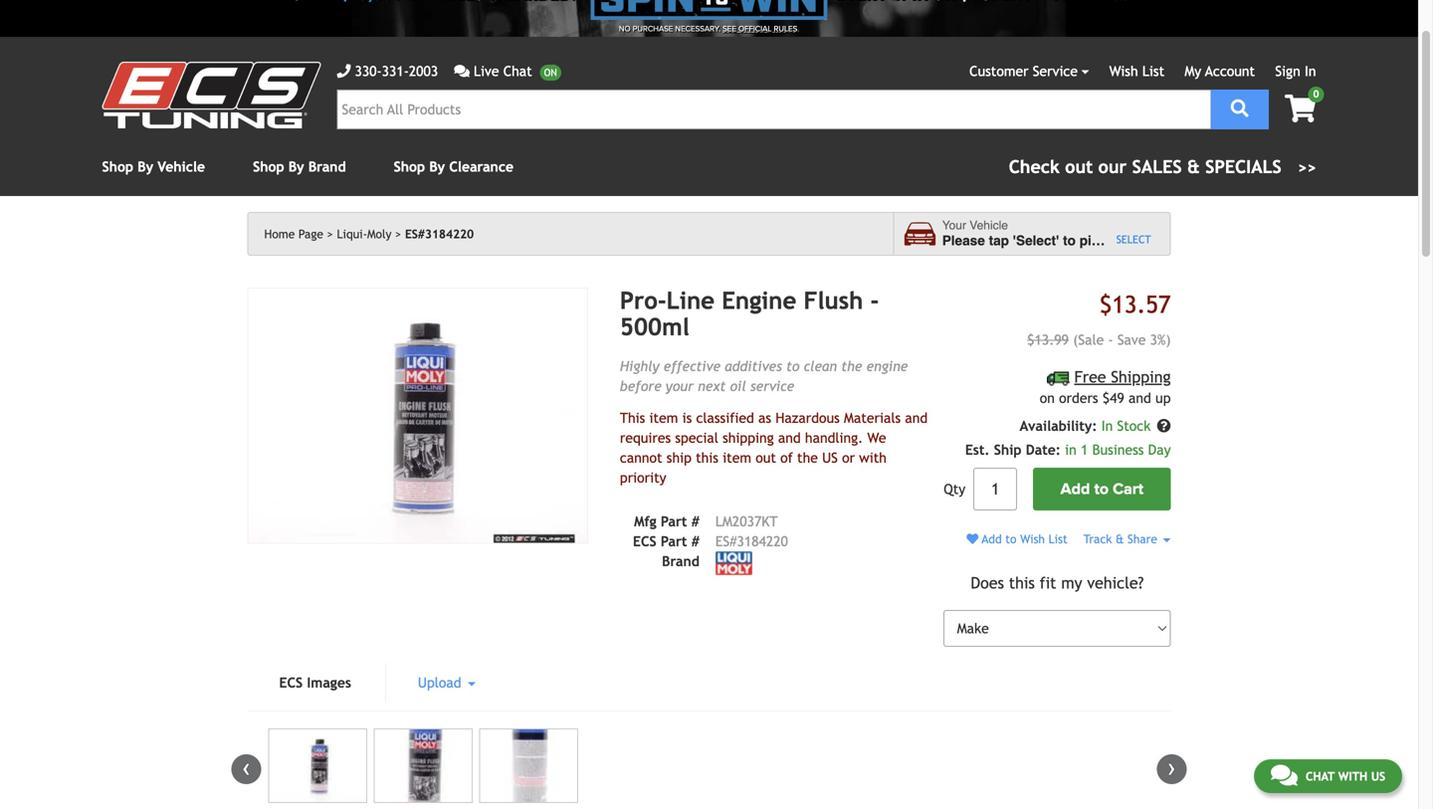 Task type: describe. For each thing, give the bounding box(es) containing it.
'select'
[[1013, 233, 1059, 248]]

331-
[[382, 63, 409, 79]]

requires
[[620, 430, 671, 446]]

vehicle
[[1122, 233, 1168, 248]]

1 vertical spatial this
[[1009, 574, 1035, 592]]

to inside button
[[1094, 480, 1109, 499]]

priority
[[620, 470, 666, 486]]

cannot
[[620, 450, 662, 466]]

in
[[1065, 442, 1077, 458]]

1 vertical spatial item
[[723, 450, 751, 466]]

liqui-moly link
[[337, 227, 401, 241]]

0 horizontal spatial wish
[[1020, 532, 1045, 546]]

vehicle?
[[1087, 574, 1144, 592]]

track & share
[[1084, 532, 1161, 546]]

comments image
[[454, 64, 470, 78]]

ecs inside lm2037kt ecs part #
[[633, 533, 657, 549]]

chat with us
[[1306, 769, 1385, 783]]

business
[[1092, 442, 1144, 458]]

your
[[666, 378, 694, 394]]

add for add to cart
[[1061, 480, 1090, 499]]

qty
[[944, 481, 966, 497]]

search image
[[1231, 100, 1249, 117]]

and inside the "free shipping on orders $49 and up"
[[1129, 390, 1151, 406]]

add to wish list
[[979, 532, 1068, 546]]

shop by clearance link
[[394, 159, 514, 175]]

sign
[[1275, 63, 1301, 79]]

› link
[[1157, 755, 1187, 784]]

0 vertical spatial vehicle
[[158, 159, 205, 175]]

pro-line engine flush - 500ml
[[620, 287, 879, 341]]

vehicle inside your vehicle please tap 'select' to pick a vehicle
[[970, 219, 1008, 233]]

ecs images
[[279, 675, 351, 691]]

us
[[1371, 769, 1385, 783]]

es# 3184220 brand
[[662, 533, 788, 569]]

hazardous
[[776, 410, 840, 426]]

my account link
[[1185, 63, 1255, 79]]

flush
[[804, 287, 863, 315]]

shop for shop by brand
[[253, 159, 284, 175]]

account
[[1205, 63, 1255, 79]]

of
[[780, 450, 793, 466]]

shop by brand
[[253, 159, 346, 175]]

1 # from the top
[[691, 513, 700, 529]]

‹
[[242, 755, 250, 781]]

mfg part #
[[634, 513, 700, 529]]

or
[[842, 450, 855, 466]]

images
[[307, 675, 351, 691]]

& for track
[[1116, 532, 1124, 546]]

wish list
[[1109, 63, 1165, 79]]

330-
[[355, 63, 382, 79]]

est.
[[965, 442, 990, 458]]

brand for es# 3184220 brand
[[662, 553, 700, 569]]

page
[[298, 227, 323, 241]]

330-331-2003 link
[[337, 61, 438, 82]]

the inside highly effective additives to clean the engine before your next oil service
[[841, 358, 862, 374]]

to inside highly effective additives to clean the engine before your next oil service
[[786, 358, 800, 374]]

liqui-moly
[[337, 227, 392, 241]]

a
[[1110, 233, 1118, 248]]

live chat link
[[454, 61, 561, 82]]

brand for shop by brand
[[308, 159, 346, 175]]

additives
[[725, 358, 782, 374]]

heart image
[[967, 533, 979, 545]]

& for sales
[[1187, 156, 1200, 177]]

this inside this item is classified as hazardous materials and requires special shipping and handling. we cannot ship this item out of the us or with priority
[[696, 450, 719, 466]]

to inside your vehicle please tap 'select' to pick a vehicle
[[1063, 233, 1076, 248]]

1 horizontal spatial list
[[1142, 63, 1165, 79]]

shop by brand link
[[253, 159, 346, 175]]

chat with us link
[[1254, 759, 1402, 793]]

home page link
[[264, 227, 333, 241]]

3%)
[[1150, 332, 1171, 348]]

shopping cart image
[[1285, 95, 1316, 122]]

no
[[619, 24, 631, 34]]

sales
[[1132, 156, 1182, 177]]

ship
[[667, 450, 692, 466]]

sales & specials
[[1132, 156, 1282, 177]]

comments image
[[1271, 763, 1298, 787]]

sign in
[[1275, 63, 1316, 79]]

# inside lm2037kt ecs part #
[[691, 533, 700, 549]]

0
[[1313, 88, 1319, 100]]

free shipping on orders $49 and up
[[1040, 368, 1171, 406]]

ecs tuning image
[[102, 62, 321, 128]]

save
[[1118, 332, 1146, 348]]

out
[[756, 450, 776, 466]]

0 horizontal spatial and
[[778, 430, 801, 446]]

by for clearance
[[429, 159, 445, 175]]

your vehicle please tap 'select' to pick a vehicle
[[942, 219, 1168, 248]]

$13.99
[[1027, 332, 1069, 348]]

1 horizontal spatial chat
[[1306, 769, 1335, 783]]

Search text field
[[337, 90, 1211, 129]]

es#
[[716, 533, 737, 549]]

question circle image
[[1157, 419, 1171, 433]]

orders
[[1059, 390, 1098, 406]]

.
[[798, 24, 799, 34]]

we
[[867, 430, 886, 446]]

special
[[675, 430, 718, 446]]

0 horizontal spatial list
[[1049, 532, 1068, 546]]

effective
[[664, 358, 721, 374]]

clearance
[[449, 159, 514, 175]]

select link
[[1116, 232, 1151, 248]]

est. ship date: in 1 business day
[[965, 442, 1171, 458]]

by for vehicle
[[138, 159, 153, 175]]

customer
[[970, 63, 1029, 79]]



Task type: vqa. For each thing, say whether or not it's contained in the screenshot.
Live
yes



Task type: locate. For each thing, give the bounding box(es) containing it.
3184220
[[737, 533, 788, 549]]

shop by clearance
[[394, 159, 514, 175]]

brand down lm2037kt ecs part #
[[662, 553, 700, 569]]

item
[[649, 410, 678, 426], [723, 450, 751, 466]]

0 horizontal spatial &
[[1116, 532, 1124, 546]]

0 horizontal spatial item
[[649, 410, 678, 426]]

by left clearance
[[429, 159, 445, 175]]

with down 'we'
[[859, 450, 887, 466]]

see official rules link
[[723, 23, 798, 35]]

brand up "page"
[[308, 159, 346, 175]]

1 horizontal spatial shop
[[253, 159, 284, 175]]

classified
[[696, 410, 754, 426]]

part right mfg
[[661, 513, 687, 529]]

availability: in stock
[[1020, 418, 1155, 434]]

phone image
[[337, 64, 351, 78]]

in up the business
[[1102, 418, 1113, 434]]

1 horizontal spatial vehicle
[[970, 219, 1008, 233]]

us
[[822, 450, 838, 466]]

1 horizontal spatial by
[[288, 159, 304, 175]]

fit
[[1040, 574, 1056, 592]]

- inside pro-line engine flush - 500ml
[[870, 287, 879, 315]]

select
[[1116, 233, 1151, 246]]

sales & specials link
[[1009, 153, 1316, 180]]

is
[[682, 410, 692, 426]]

share
[[1128, 532, 1157, 546]]

1 horizontal spatial with
[[1338, 769, 1368, 783]]

1 by from the left
[[138, 159, 153, 175]]

upload button
[[386, 663, 507, 703]]

0 vertical spatial &
[[1187, 156, 1200, 177]]

1 vertical spatial ecs
[[279, 675, 303, 691]]

list left my
[[1142, 63, 1165, 79]]

the right of
[[797, 450, 818, 466]]

wish list link
[[1109, 63, 1165, 79]]

by down ecs tuning image
[[138, 159, 153, 175]]

before
[[620, 378, 662, 394]]

ecs down mfg
[[633, 533, 657, 549]]

to left pick
[[1063, 233, 1076, 248]]

2 part from the top
[[661, 533, 687, 549]]

specials
[[1205, 156, 1282, 177]]

3 shop from the left
[[394, 159, 425, 175]]

1 horizontal spatial ecs
[[633, 533, 657, 549]]

by for brand
[[288, 159, 304, 175]]

0 horizontal spatial with
[[859, 450, 887, 466]]

vehicle
[[158, 159, 205, 175], [970, 219, 1008, 233]]

0 horizontal spatial ecs
[[279, 675, 303, 691]]

next
[[698, 378, 726, 394]]

oil
[[730, 378, 746, 394]]

- right flush at the top
[[870, 287, 879, 315]]

1 horizontal spatial this
[[1009, 574, 1035, 592]]

1 horizontal spatial &
[[1187, 156, 1200, 177]]

- left save
[[1108, 332, 1113, 348]]

2003
[[409, 63, 438, 79]]

wish right service
[[1109, 63, 1138, 79]]

and right materials
[[905, 410, 928, 426]]

this
[[620, 410, 645, 426]]

lm2037kt ecs part #
[[633, 513, 778, 549]]

chat right live
[[503, 63, 532, 79]]

1 vertical spatial wish
[[1020, 532, 1045, 546]]

purchase
[[633, 24, 673, 34]]

0 vertical spatial list
[[1142, 63, 1165, 79]]

shop by vehicle
[[102, 159, 205, 175]]

shop for shop by clearance
[[394, 159, 425, 175]]

no purchase necessary. see official rules .
[[619, 24, 799, 34]]

0 horizontal spatial vehicle
[[158, 159, 205, 175]]

as
[[758, 410, 771, 426]]

this left the fit
[[1009, 574, 1035, 592]]

2 shop from the left
[[253, 159, 284, 175]]

this down special
[[696, 450, 719, 466]]

with left us
[[1338, 769, 1368, 783]]

engine
[[722, 287, 796, 315]]

1 vertical spatial vehicle
[[970, 219, 1008, 233]]

in right the sign
[[1305, 63, 1316, 79]]

1
[[1081, 442, 1088, 458]]

# left the es#
[[691, 533, 700, 549]]

0 vertical spatial -
[[870, 287, 879, 315]]

pro-
[[620, 287, 666, 315]]

1 part from the top
[[661, 513, 687, 529]]

0 vertical spatial brand
[[308, 159, 346, 175]]

mfg
[[634, 513, 657, 529]]

2 vertical spatial and
[[778, 430, 801, 446]]

shipping
[[723, 430, 774, 446]]

& right 'sales'
[[1187, 156, 1200, 177]]

and up of
[[778, 430, 801, 446]]

availability:
[[1020, 418, 1097, 434]]

by up home page link
[[288, 159, 304, 175]]

list left track
[[1049, 532, 1068, 546]]

1 vertical spatial -
[[1108, 332, 1113, 348]]

wish
[[1109, 63, 1138, 79], [1020, 532, 1045, 546]]

chat right comments icon
[[1306, 769, 1335, 783]]

track & share button
[[1084, 532, 1171, 546]]

0 vertical spatial wish
[[1109, 63, 1138, 79]]

#
[[691, 513, 700, 529], [691, 533, 700, 549]]

free shipping image
[[1047, 372, 1070, 386]]

1 horizontal spatial brand
[[662, 553, 700, 569]]

day
[[1148, 442, 1171, 458]]

1 vertical spatial #
[[691, 533, 700, 549]]

& right track
[[1116, 532, 1124, 546]]

item down shipping
[[723, 450, 751, 466]]

part inside lm2037kt ecs part #
[[661, 533, 687, 549]]

0 vertical spatial chat
[[503, 63, 532, 79]]

chat
[[503, 63, 532, 79], [1306, 769, 1335, 783]]

0 vertical spatial the
[[841, 358, 862, 374]]

home
[[264, 227, 295, 241]]

1 vertical spatial list
[[1049, 532, 1068, 546]]

2 horizontal spatial shop
[[394, 159, 425, 175]]

1 horizontal spatial the
[[841, 358, 862, 374]]

1 vertical spatial with
[[1338, 769, 1368, 783]]

1 vertical spatial &
[[1116, 532, 1124, 546]]

1 horizontal spatial item
[[723, 450, 751, 466]]

shipping
[[1111, 368, 1171, 386]]

see
[[723, 24, 736, 34]]

es#3184220
[[405, 227, 474, 241]]

1 horizontal spatial add
[[1061, 480, 1090, 499]]

add to wish list link
[[967, 532, 1068, 546]]

add down in
[[1061, 480, 1090, 499]]

add right heart "image"
[[982, 532, 1002, 546]]

live chat
[[474, 63, 532, 79]]

0 horizontal spatial by
[[138, 159, 153, 175]]

add for add to wish list
[[982, 532, 1002, 546]]

1 vertical spatial brand
[[662, 553, 700, 569]]

0 vertical spatial add
[[1061, 480, 1090, 499]]

track
[[1084, 532, 1112, 546]]

highly effective additives to clean the engine before your next oil service
[[620, 358, 908, 394]]

vehicle down ecs tuning image
[[158, 159, 205, 175]]

line
[[666, 287, 715, 315]]

sign in link
[[1275, 63, 1316, 79]]

official
[[738, 24, 772, 34]]

in for sign
[[1305, 63, 1316, 79]]

1 vertical spatial in
[[1102, 418, 1113, 434]]

2 # from the top
[[691, 533, 700, 549]]

add
[[1061, 480, 1090, 499], [982, 532, 1002, 546]]

by
[[138, 159, 153, 175], [288, 159, 304, 175], [429, 159, 445, 175]]

highly
[[620, 358, 659, 374]]

0 vertical spatial ecs
[[633, 533, 657, 549]]

ecs tuning 'spin to win' contest logo image
[[591, 0, 828, 20]]

with inside this item is classified as hazardous materials and requires special shipping and handling. we cannot ship this item out of the us or with priority
[[859, 450, 887, 466]]

to left clean
[[786, 358, 800, 374]]

brand inside es# 3184220 brand
[[662, 553, 700, 569]]

13.57
[[1112, 291, 1171, 319]]

ecs left images on the left bottom of the page
[[279, 675, 303, 691]]

0 vertical spatial and
[[1129, 390, 1151, 406]]

liqui-
[[337, 227, 367, 241]]

$13.99 (sale - save 3%)
[[1027, 332, 1171, 348]]

1 horizontal spatial wish
[[1109, 63, 1138, 79]]

330-331-2003
[[355, 63, 438, 79]]

0 vertical spatial part
[[661, 513, 687, 529]]

the right clean
[[841, 358, 862, 374]]

2 by from the left
[[288, 159, 304, 175]]

0 horizontal spatial add
[[982, 532, 1002, 546]]

wish up the fit
[[1020, 532, 1045, 546]]

‹ link
[[231, 755, 261, 784]]

1 vertical spatial chat
[[1306, 769, 1335, 783]]

1 vertical spatial the
[[797, 450, 818, 466]]

1 horizontal spatial in
[[1305, 63, 1316, 79]]

2 horizontal spatial and
[[1129, 390, 1151, 406]]

-
[[870, 287, 879, 315], [1108, 332, 1113, 348]]

with
[[859, 450, 887, 466], [1338, 769, 1368, 783]]

›
[[1168, 755, 1176, 781]]

add inside add to cart button
[[1061, 480, 1090, 499]]

0 vertical spatial item
[[649, 410, 678, 426]]

0 horizontal spatial shop
[[102, 159, 133, 175]]

free
[[1074, 368, 1106, 386]]

1 shop from the left
[[102, 159, 133, 175]]

0 vertical spatial in
[[1305, 63, 1316, 79]]

clean
[[804, 358, 837, 374]]

handling.
[[805, 430, 863, 446]]

pick
[[1080, 233, 1107, 248]]

0 vertical spatial this
[[696, 450, 719, 466]]

in
[[1305, 63, 1316, 79], [1102, 418, 1113, 434]]

es#3184220 - lm2037kt - pro-line engine flush - 500ml  - highly effective additives to clean the engine before your next oil service - liqui-moly - audi bmw volkswagen mercedes benz mini porsche image
[[247, 288, 588, 544], [268, 729, 367, 803], [374, 729, 473, 803], [479, 729, 578, 803]]

1 horizontal spatial and
[[905, 410, 928, 426]]

liqui moly image
[[716, 551, 752, 575]]

1 vertical spatial and
[[905, 410, 928, 426]]

this item is classified as hazardous materials and requires special shipping and handling. we cannot ship this item out of the us or with priority
[[620, 410, 928, 486]]

0 horizontal spatial in
[[1102, 418, 1113, 434]]

# up es# 3184220 brand
[[691, 513, 700, 529]]

shop for shop by vehicle
[[102, 159, 133, 175]]

upload
[[418, 675, 466, 691]]

to left cart
[[1094, 480, 1109, 499]]

0 horizontal spatial the
[[797, 450, 818, 466]]

0 vertical spatial #
[[691, 513, 700, 529]]

vehicle up tap
[[970, 219, 1008, 233]]

the inside this item is classified as hazardous materials and requires special shipping and handling. we cannot ship this item out of the us or with priority
[[797, 450, 818, 466]]

None text field
[[974, 468, 1017, 511]]

customer service button
[[970, 61, 1089, 82]]

1 horizontal spatial -
[[1108, 332, 1113, 348]]

0 horizontal spatial brand
[[308, 159, 346, 175]]

3 by from the left
[[429, 159, 445, 175]]

part down mfg part #
[[661, 533, 687, 549]]

0 horizontal spatial chat
[[503, 63, 532, 79]]

in for availability:
[[1102, 418, 1113, 434]]

my
[[1061, 574, 1082, 592]]

to right heart "image"
[[1006, 532, 1017, 546]]

1 vertical spatial part
[[661, 533, 687, 549]]

2 horizontal spatial by
[[429, 159, 445, 175]]

materials
[[844, 410, 901, 426]]

please
[[942, 233, 985, 248]]

0 vertical spatial with
[[859, 450, 887, 466]]

item left is
[[649, 410, 678, 426]]

0 link
[[1269, 87, 1324, 124]]

on
[[1040, 390, 1055, 406]]

and down shipping
[[1129, 390, 1151, 406]]

engine
[[867, 358, 908, 374]]

rules
[[774, 24, 798, 34]]

customer service
[[970, 63, 1078, 79]]

0 horizontal spatial this
[[696, 450, 719, 466]]

1 vertical spatial add
[[982, 532, 1002, 546]]

your
[[942, 219, 966, 233]]

0 horizontal spatial -
[[870, 287, 879, 315]]

500ml
[[620, 313, 690, 341]]

moly
[[367, 227, 392, 241]]



